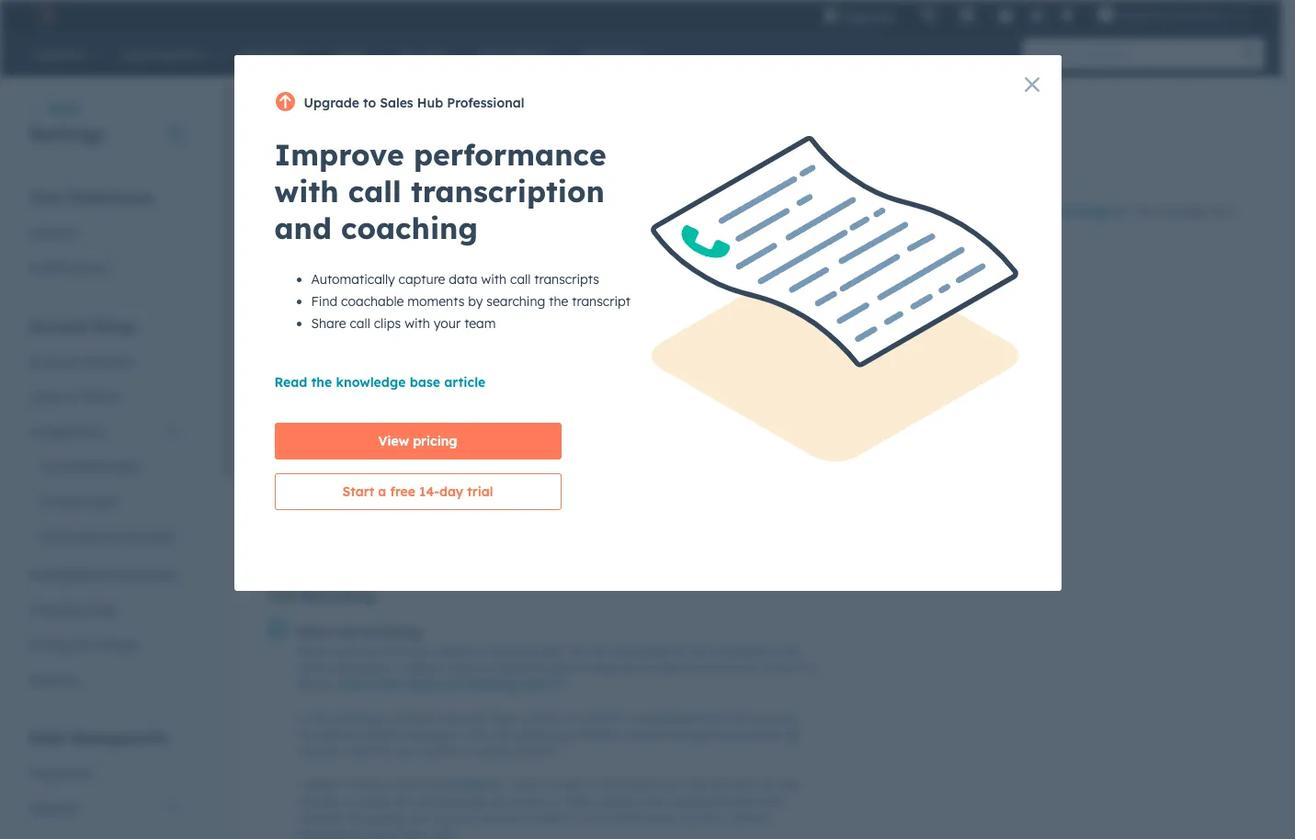 Task type: describe. For each thing, give the bounding box(es) containing it.
options
[[431, 456, 479, 472]]

hubspot calling is powered by
[[297, 777, 458, 791]]

organize how your team logs activities by providing custom call outcomes. report on this to track call patterns.
[[268, 478, 797, 508]]

for for related
[[672, 644, 687, 658]]

0 horizontal spatial meeting
[[390, 365, 442, 381]]

apoptosis
[[1118, 7, 1175, 22]]

apply
[[380, 203, 414, 220]]

and inside if call recording is enabled, inbound callers will hear a consent message before the call connects. the default consent message is "this call is being recorded for training and quality assurance. by staying on the line, you consent to being recorded".
[[666, 728, 686, 742]]

the left line,
[[354, 744, 371, 758]]

apoptosis studios 2 button
[[1087, 0, 1258, 29]]

private
[[40, 494, 83, 510]]

2 horizontal spatial be
[[687, 795, 700, 809]]

0 vertical spatial using
[[493, 203, 525, 220]]

to inside . to manage your call integrations, go to
[[1137, 203, 1150, 220]]

related
[[434, 644, 470, 658]]

other
[[693, 310, 720, 324]]

recorded".
[[510, 744, 563, 758]]

meetings
[[559, 402, 607, 416]]

help image
[[998, 8, 1014, 25]]

account setup
[[29, 317, 136, 336]]

on inside organize how your team logs activities by providing custom call outcomes. report on this to track call patterns.
[[698, 478, 711, 492]]

to inside . to manage your call integrations, go to
[[391, 227, 403, 244]]

private apps link
[[18, 485, 192, 519]]

is down "callers"
[[512, 728, 520, 742]]

using inside place calls using hubspot calling allow hubspot calling as a provider for making calls. when turned off, other calling integrations can still be used.
[[397, 290, 431, 306]]

hubspot down configurations
[[529, 203, 582, 220]]

1 vertical spatial types
[[380, 402, 408, 416]]

custom inside organize how your team logs activities by providing custom call outcomes. report on this to track call patterns.
[[540, 478, 579, 492]]

activity
[[338, 402, 377, 416]]

track
[[749, 478, 776, 492]]

apps for connected apps link to the bottom
[[109, 459, 140, 475]]

your down twilio's
[[582, 811, 605, 825]]

most
[[630, 402, 656, 416]]

servers
[[601, 795, 638, 809]]

calls inside place calls using hubspot calling allow hubspot calling as a provider for making calls. when turned off, other calling integrations can still be used.
[[365, 290, 393, 306]]

upgrade image
[[823, 8, 840, 25]]

Search HubSpot search field
[[1023, 39, 1249, 70]]

for inside if call recording is enabled, inbound callers will hear a consent message before the call connects. the default consent message is "this call is being recorded for training and quality assurance. by staying on the line, you consent to being recorded".
[[605, 728, 620, 742]]

to up twilio's
[[584, 777, 595, 791]]

team inside organize how your team logs activities by providing custom call outcomes. report on this to track call patterns.
[[368, 478, 395, 492]]

1 vertical spatial laws.
[[523, 677, 550, 691]]

and up unless
[[641, 795, 661, 809]]

,
[[506, 777, 509, 791]]

call up activity
[[336, 365, 358, 381]]

recording down the countries
[[318, 661, 367, 674]]

account defaults
[[29, 354, 133, 371]]

1 vertical spatial connected apps link
[[18, 450, 192, 485]]

call up the countries
[[335, 624, 357, 640]]

these
[[268, 203, 303, 220]]

numbers
[[336, 154, 391, 171]]

call down does at the bottom of page
[[443, 677, 463, 691]]

and up activity
[[362, 365, 386, 381]]

0 vertical spatial will
[[358, 203, 377, 220]]

marketplaces button
[[948, 0, 987, 29]]

enabled,
[[394, 711, 438, 725]]

line,
[[374, 744, 395, 758]]

does
[[448, 661, 473, 674]]

hubspot up as
[[435, 290, 490, 306]]

in inside track call and meeting types organize how your team logs activities by providing custom meeting and call types. use these custom activity types to report on which calls and meetings are most successful in your sales process.
[[715, 402, 724, 416]]

of inside , which is used to record and store any calls that the user chooses to record. all call recordings are stored on twilio's servers and can be  accessed within hubspot. recordings can only be accessed by users in your portal unless the url is shared externally by one of your users.
[[389, 828, 399, 839]]

learn more about call recording laws.
[[340, 677, 550, 691]]

1 horizontal spatial connected apps
[[407, 227, 511, 244]]

your inside organize how your team logs activities by providing custom call outcomes. report on this to track call patterns.
[[342, 478, 365, 492]]

recording up the indemnify
[[487, 644, 536, 658]]

allow call recording
[[297, 624, 422, 640]]

this inside organize how your team logs activities by providing custom call outcomes. report on this to track call patterns.
[[714, 478, 732, 492]]

compliance
[[716, 644, 776, 658]]

& for privacy
[[78, 637, 87, 654]]

your left users.
[[402, 828, 426, 839]]

recording
[[300, 587, 375, 605]]

objects button
[[18, 792, 192, 827]]

to inside track call and meeting types organize how your team logs activities by providing custom meeting and call types. use these custom activity types to report on which calls and meetings are most successful in your sales process.
[[412, 402, 422, 416]]

provider
[[126, 529, 177, 545]]

by left one
[[351, 828, 363, 839]]

1 vertical spatial can
[[665, 795, 684, 809]]

recording up the 'have'
[[361, 624, 422, 640]]

outcomes
[[332, 456, 394, 472]]

edit options
[[401, 456, 479, 472]]

track call and meeting types organize how your team logs activities by providing custom meeting and call types. use these custom activity types to report on which calls and meetings are most successful in your sales process.
[[297, 365, 786, 432]]

0 vertical spatial settings
[[29, 122, 104, 145]]

apoptosis studios 2
[[1118, 7, 1230, 22]]

0 vertical spatial apps
[[479, 227, 511, 244]]

hubspot link
[[22, 4, 69, 26]]

hubspot inside 'many countries have laws related to recording calls. you are responsible for your compliance with call recording laws. hubspot does not indemnify against legal claims that may arise from use of this feature.'
[[399, 661, 445, 674]]

call for call recording
[[268, 587, 296, 605]]

and left store
[[634, 777, 655, 791]]

to inside if call recording is enabled, inbound callers will hear a consent message before the call connects. the default consent message is "this call is being recorded for training and quality assurance. by staying on the line, you consent to being recorded".
[[464, 744, 475, 758]]

the up within
[[760, 777, 776, 791]]

2 vertical spatial be
[[456, 811, 469, 825]]

learn more about call recording laws. link
[[340, 677, 567, 694]]

consent
[[90, 637, 140, 654]]

menu containing apoptosis studios 2
[[810, 0, 1260, 29]]

numbers,
[[901, 203, 957, 220]]

recording inside learn more about call recording laws. link
[[466, 677, 519, 691]]

upgrade
[[843, 9, 895, 24]]

track call outcomes
[[268, 456, 394, 472]]

1 vertical spatial being
[[478, 744, 507, 758]]

call left the outcomes.
[[582, 478, 599, 492]]

transcription and analysis
[[640, 154, 799, 171]]

go inside . to manage your call integrations, go to
[[371, 227, 387, 244]]

notifications
[[29, 260, 108, 277]]

account defaults link
[[18, 345, 192, 380]]

legal
[[593, 661, 618, 674]]

your down use
[[727, 402, 751, 416]]

your inside . to manage your call integrations, go to
[[1208, 203, 1235, 220]]

use
[[735, 386, 755, 399]]

calling icon image
[[921, 7, 937, 24]]

your up activity
[[371, 386, 394, 399]]

1 vertical spatial custom
[[297, 402, 335, 416]]

calls inside track call and meeting types organize how your team logs activities by providing custom meeting and call types. use these custom activity types to report on which calls and meetings are most successful in your sales process.
[[510, 402, 533, 416]]

if
[[297, 711, 306, 725]]

0 vertical spatial connected
[[407, 227, 475, 244]]

account for account setup
[[29, 317, 89, 336]]

in inside , which is used to record and store any calls that the user chooses to record. all call recordings are stored on twilio's servers and can be  accessed within hubspot. recordings can only be accessed by users in your portal unless the url is shared externally by one of your users.
[[570, 811, 579, 825]]

security
[[29, 672, 79, 689]]

your preferences element
[[18, 188, 192, 286]]

0 vertical spatial consent
[[579, 711, 619, 725]]

tracking code link
[[18, 593, 192, 628]]

0 horizontal spatial accessed
[[472, 811, 520, 825]]

by up recordings
[[442, 777, 455, 791]]

email
[[40, 529, 74, 545]]

calling
[[268, 97, 338, 125]]

apps for private apps link
[[87, 494, 118, 510]]

training
[[623, 728, 663, 742]]

objects
[[29, 801, 76, 817]]

to left record.
[[342, 795, 353, 809]]

calls inside , which is used to record and store any calls that the user chooses to record. all call recordings are stored on twilio's servers and can be  accessed within hubspot. recordings can only be accessed by users in your portal unless the url is shared externally by one of your users.
[[709, 777, 732, 791]]

call up the assurance.
[[729, 711, 747, 725]]

record
[[598, 777, 631, 791]]

turned
[[635, 310, 669, 324]]

tracking code
[[29, 602, 116, 619]]

defaults
[[82, 354, 133, 371]]

everyone
[[434, 203, 489, 220]]

email service provider
[[40, 529, 177, 545]]

is right url
[[722, 811, 730, 825]]

transcription
[[640, 154, 719, 171]]

staying
[[297, 744, 335, 758]]

report
[[659, 478, 695, 492]]

and inside "button"
[[722, 154, 746, 171]]

call down process. at left
[[306, 456, 328, 472]]

hear
[[542, 711, 566, 725]]

is left used
[[545, 777, 553, 791]]

claims
[[621, 661, 654, 674]]

a for enabled,
[[569, 711, 576, 725]]

countries
[[329, 644, 377, 658]]

settings link
[[1026, 5, 1049, 24]]

track for track call outcomes
[[268, 456, 302, 472]]

0 horizontal spatial consent
[[358, 728, 399, 742]]

user
[[997, 203, 1026, 220]]

many
[[297, 644, 326, 658]]

connected apps inside connected apps link
[[40, 459, 140, 475]]

0 horizontal spatial message
[[402, 728, 449, 742]]

account for account defaults
[[29, 354, 79, 371]]

default
[[319, 728, 355, 742]]

1 vertical spatial meeting
[[611, 386, 654, 399]]

general
[[29, 225, 77, 242]]

call configurations
[[444, 154, 566, 171]]

allow inside place calls using hubspot calling allow hubspot calling as a provider for making calls. when turned off, other calling integrations can still be used.
[[326, 310, 354, 324]]

unless
[[642, 811, 674, 825]]

to inside organize how your team logs activities by providing custom call outcomes. report on this to track call patterns.
[[735, 478, 746, 492]]

to left user on the right top
[[980, 203, 993, 220]]

on inside if call recording is enabled, inbound callers will hear a consent message before the call connects. the default consent message is "this call is being recorded for training and quality assurance. by staying on the line, you consent to being recorded".
[[338, 744, 351, 758]]

1 horizontal spatial message
[[623, 711, 669, 725]]

have
[[380, 644, 405, 658]]

that inside , which is used to record and store any calls that the user chooses to record. all call recordings are stored on twilio's servers and can be  accessed within hubspot. recordings can only be accessed by users in your portal unless the url is shared externally by one of your users.
[[735, 777, 756, 791]]

of inside 'many countries have laws related to recording calls. you are responsible for your compliance with call recording laws. hubspot does not indemnify against legal claims that may arise from use of this feature.'
[[785, 661, 796, 674]]

1 vertical spatial allow
[[297, 624, 331, 640]]

track for track call and meeting types organize how your team logs activities by providing custom meeting and call types. use these custom activity types to report on which calls and meetings are most successful in your sales process.
[[297, 365, 332, 381]]

1 horizontal spatial types
[[446, 365, 480, 381]]

marketplace downloads
[[29, 567, 175, 584]]

calls. inside place calls using hubspot calling allow hubspot calling as a provider for making calls. when turned off, other calling integrations can still be used.
[[574, 310, 599, 324]]

connected inside the "account setup" element
[[40, 459, 106, 475]]

process.
[[297, 419, 339, 432]]

analysis
[[749, 154, 799, 171]]

hubspot up chooses
[[297, 777, 343, 791]]

settings inside the "user call settings" link
[[1058, 203, 1111, 220]]

externally
[[297, 828, 347, 839]]

recordings
[[348, 811, 406, 825]]

providing inside track call and meeting types organize how your team logs activities by providing custom meeting and call types. use these custom activity types to report on which calls and meetings are most successful in your sales process.
[[518, 386, 567, 399]]

link opens in a new window image for user call settings
[[1114, 202, 1127, 224]]

call inside , which is used to record and store any calls that the user chooses to record. all call recordings are stored on twilio's servers and can be  accessed within hubspot. recordings can only be accessed by users in your portal unless the url is shared externally by one of your users.
[[411, 795, 428, 809]]

call right track
[[779, 478, 797, 492]]

is up record.
[[383, 777, 391, 791]]



Task type: locate. For each thing, give the bounding box(es) containing it.
edit options button
[[401, 453, 504, 477]]

connected up private apps
[[40, 459, 106, 475]]

is down inbound
[[452, 728, 460, 742]]

your inside 'many countries have laws related to recording calls. you are responsible for your compliance with call recording laws. hubspot does not indemnify against legal claims that may arise from use of this feature.'
[[690, 644, 713, 658]]

manage down "analysis"
[[747, 203, 797, 220]]

may
[[682, 661, 705, 674]]

1 vertical spatial logs
[[398, 478, 420, 492]]

2 vertical spatial calls
[[709, 777, 732, 791]]

0 horizontal spatial are
[[489, 795, 506, 809]]

using up still
[[397, 290, 431, 306]]

back link
[[29, 99, 81, 121]]

logs up report at the left top of page
[[428, 386, 449, 399]]

teams
[[80, 389, 119, 405]]

1 horizontal spatial being
[[523, 728, 552, 742]]

for left training
[[605, 728, 620, 742]]

0 vertical spatial being
[[523, 728, 552, 742]]

data management
[[29, 729, 167, 747]]

record.
[[356, 795, 392, 809]]

meeting up most
[[611, 386, 654, 399]]

0 horizontal spatial call
[[268, 587, 296, 605]]

1 vertical spatial this
[[799, 661, 817, 674]]

phone
[[294, 154, 332, 171]]

notifications button
[[1052, 0, 1083, 29]]

your left own
[[801, 203, 828, 220]]

1 horizontal spatial meeting
[[611, 386, 654, 399]]

call configurations link
[[417, 141, 591, 186]]

recording up default
[[330, 711, 379, 725]]

link opens in a new window image inside twilio link
[[493, 780, 504, 791]]

0 horizontal spatial of
[[389, 828, 399, 839]]

1 vertical spatial connected
[[40, 459, 106, 475]]

allow
[[326, 310, 354, 324], [297, 624, 331, 640]]

a inside if call recording is enabled, inbound callers will hear a consent message before the call connects. the default consent message is "this call is being recorded for training and quality assurance. by staying on the line, you consent to being recorded".
[[569, 711, 576, 725]]

0 horizontal spatial which
[[477, 402, 507, 416]]

users & teams link
[[18, 380, 192, 415]]

0 horizontal spatial manage
[[747, 203, 797, 220]]

1 vertical spatial activities
[[423, 478, 469, 492]]

menu
[[810, 0, 1260, 29]]

how up activity
[[347, 386, 368, 399]]

assurance.
[[728, 728, 783, 742]]

0 vertical spatial types
[[446, 365, 480, 381]]

to down apply
[[391, 227, 403, 244]]

. to manage your call integrations, go to
[[268, 203, 1235, 244]]

0 vertical spatial this
[[714, 478, 732, 492]]

call down the 'powered'
[[411, 795, 428, 809]]

0 vertical spatial custom
[[570, 386, 608, 399]]

settings left link opens in a new window image at the right top of page
[[1058, 203, 1111, 220]]

tara schultz image
[[1098, 6, 1115, 23]]

link opens in a new window image for twilio
[[493, 777, 504, 794]]

are inside track call and meeting types organize how your team logs activities by providing custom meeting and call types. use these custom activity types to report on which calls and meetings are most successful in your sales process.
[[610, 402, 627, 416]]

menu item
[[908, 0, 912, 29]]

1 horizontal spatial a
[[569, 711, 576, 725]]

0 vertical spatial be
[[434, 327, 447, 340]]

1 vertical spatial message
[[402, 728, 449, 742]]

1 vertical spatial providing
[[488, 478, 537, 492]]

on right report
[[698, 478, 711, 492]]

for for calling
[[514, 310, 529, 324]]

1 vertical spatial will
[[523, 711, 539, 725]]

calls.
[[574, 310, 599, 324], [540, 644, 565, 658]]

call
[[444, 154, 468, 171], [1030, 203, 1054, 220], [268, 587, 296, 605]]

laws. up more
[[370, 661, 396, 674]]

marketplace
[[29, 567, 105, 584]]

0 vertical spatial which
[[477, 402, 507, 416]]

a for calling
[[458, 310, 465, 324]]

2 to from the left
[[1137, 203, 1150, 220]]

apps up the service
[[87, 494, 118, 510]]

that up within
[[735, 777, 756, 791]]

link opens in a new window image
[[1114, 202, 1127, 224], [553, 677, 564, 694], [553, 680, 564, 691], [493, 777, 504, 794], [493, 780, 504, 791]]

call up everyone
[[444, 154, 468, 171]]

0 horizontal spatial will
[[358, 203, 377, 220]]

not
[[476, 661, 493, 674]]

0 horizontal spatial how
[[317, 478, 339, 492]]

recording inside if call recording is enabled, inbound callers will hear a consent message before the call connects. the default consent message is "this call is being recorded for training and quality assurance. by staying on the line, you consent to being recorded".
[[330, 711, 379, 725]]

how
[[347, 386, 368, 399], [317, 478, 339, 492]]

and up successful
[[657, 386, 677, 399]]

that inside 'many countries have laws related to recording calls. you are responsible for your compliance with call recording laws. hubspot does not indemnify against legal claims that may arise from use of this feature.'
[[657, 661, 679, 674]]

management
[[70, 729, 167, 747]]

are inside 'many countries have laws related to recording calls. you are responsible for your compliance with call recording laws. hubspot does not indemnify against legal claims that may arise from use of this feature.'
[[590, 644, 607, 658]]

types.
[[701, 386, 732, 399]]

2 horizontal spatial call
[[1030, 203, 1054, 220]]

settings
[[29, 122, 104, 145], [1058, 203, 1111, 220]]

preferences
[[68, 188, 154, 207]]

to down "this
[[464, 744, 475, 758]]

organize inside organize how your team logs activities by providing custom call outcomes. report on this to track call patterns.
[[268, 478, 314, 492]]

by down stored
[[523, 811, 536, 825]]

2 vertical spatial in
[[570, 811, 579, 825]]

of down with
[[785, 661, 796, 674]]

organize inside track call and meeting types organize how your team logs activities by providing custom meeting and call types. use these custom activity types to report on which calls and meetings are most successful in your sales process.
[[297, 386, 344, 399]]

0 vertical spatial how
[[347, 386, 368, 399]]

transcription and analysis button
[[591, 141, 824, 186]]

1 vertical spatial be
[[687, 795, 700, 809]]

notifications image
[[1060, 8, 1076, 25]]

0 horizontal spatial that
[[657, 661, 679, 674]]

manage
[[747, 203, 797, 220], [1154, 203, 1204, 220]]

learn
[[340, 677, 372, 691]]

quality
[[689, 728, 725, 742]]

recording
[[361, 624, 422, 640], [487, 644, 536, 658], [318, 661, 367, 674], [466, 677, 519, 691], [330, 711, 379, 725]]

1 vertical spatial go
[[371, 227, 387, 244]]

team down outcomes on the bottom of page
[[368, 478, 395, 492]]

only
[[431, 811, 453, 825]]

for left making
[[514, 310, 529, 324]]

1 horizontal spatial this
[[799, 661, 817, 674]]

activities inside track call and meeting types organize how your team logs activities by providing custom meeting and call types. use these custom activity types to report on which calls and meetings are most successful in your sales process.
[[452, 386, 499, 399]]

the left url
[[678, 811, 694, 825]]

0 vertical spatial can
[[392, 327, 411, 340]]

2 vertical spatial consent
[[420, 744, 461, 758]]

when
[[602, 310, 632, 324]]

activities
[[452, 386, 499, 399], [423, 478, 469, 492]]

consent right you
[[420, 744, 461, 758]]

are down twilio link
[[489, 795, 506, 809]]

that left may
[[657, 661, 679, 674]]

call right the if
[[309, 711, 327, 725]]

1 vertical spatial account
[[29, 354, 79, 371]]

providing inside organize how your team logs activities by providing custom call outcomes. report on this to track call patterns.
[[488, 478, 537, 492]]

organize
[[297, 386, 344, 399], [268, 478, 314, 492]]

twilio link
[[458, 777, 506, 794]]

logs inside organize how your team logs activities by providing custom call outcomes. report on this to track call patterns.
[[398, 478, 420, 492]]

responsible
[[610, 644, 669, 658]]

being down "this
[[478, 744, 507, 758]]

marketplaces image
[[959, 8, 976, 25]]

2 vertical spatial are
[[489, 795, 506, 809]]

inbound
[[441, 711, 483, 725]]

to right apply
[[418, 203, 430, 220]]

call right user on the right top
[[1030, 203, 1054, 220]]

which right report at the left top of page
[[477, 402, 507, 416]]

1 horizontal spatial for
[[605, 728, 620, 742]]

0 horizontal spatial a
[[458, 310, 465, 324]]

this left track
[[714, 478, 732, 492]]

privacy & consent
[[29, 637, 140, 654]]

1 vertical spatial &
[[78, 637, 87, 654]]

report
[[425, 402, 457, 416]]

0 vertical spatial a
[[458, 310, 465, 324]]

2 horizontal spatial consent
[[579, 711, 619, 725]]

about
[[407, 677, 440, 691]]

on down default
[[338, 744, 351, 758]]

1 horizontal spatial be
[[456, 811, 469, 825]]

code
[[84, 602, 116, 619]]

and left 'meetings'
[[536, 402, 556, 416]]

account setup element
[[18, 316, 192, 698]]

the up quality
[[709, 711, 726, 725]]

are up the legal
[[590, 644, 607, 658]]

can
[[392, 327, 411, 340], [665, 795, 684, 809], [409, 811, 428, 825]]

link opens in a new window image for learn more about call recording laws.
[[553, 677, 564, 694]]

1 account from the top
[[29, 317, 89, 336]]

1 horizontal spatial logs
[[428, 386, 449, 399]]

track up patterns.
[[268, 456, 302, 472]]

account up users
[[29, 354, 79, 371]]

0 vertical spatial team
[[398, 386, 425, 399]]

this inside 'many countries have laws related to recording calls. you are responsible for your compliance with call recording laws. hubspot does not indemnify against legal claims that may arise from use of this feature.'
[[799, 661, 817, 674]]

call inside . to manage your call integrations, go to
[[268, 227, 288, 244]]

data
[[29, 729, 66, 747]]

calls
[[365, 290, 393, 306], [510, 402, 533, 416], [709, 777, 732, 791]]

1 horizontal spatial connected apps link
[[407, 227, 531, 244]]

one
[[366, 828, 386, 839]]

organize up process. at left
[[297, 386, 344, 399]]

can left still
[[392, 327, 411, 340]]

0 vertical spatial allow
[[326, 310, 354, 324]]

types
[[446, 365, 480, 381], [380, 402, 408, 416]]

be inside place calls using hubspot calling allow hubspot calling as a provider for making calls. when turned off, other calling integrations can still be used.
[[434, 327, 447, 340]]

link opens in a new window image inside learn more about call recording laws. link
[[553, 680, 564, 691]]

call down many
[[297, 661, 315, 674]]

calls. left when
[[574, 310, 599, 324]]

connected apps link up private apps
[[18, 450, 192, 485]]

1 horizontal spatial connected
[[407, 227, 475, 244]]

on inside , which is used to record and store any calls that the user chooses to record. all call recordings are stored on twilio's servers and can be  accessed within hubspot. recordings can only be accessed by users in your portal unless the url is shared externally by one of your users.
[[545, 795, 558, 809]]

calling icon button
[[913, 3, 945, 27]]

these
[[758, 386, 786, 399]]

phone
[[860, 203, 898, 220]]

by inside track call and meeting types organize how your team logs activities by providing custom meeting and call types. use these custom activity types to report on which calls and meetings are most successful in your sales process.
[[502, 386, 515, 399]]

will
[[358, 203, 377, 220], [523, 711, 539, 725]]

email service provider link
[[18, 519, 192, 554]]

manage inside . to manage your call integrations, go to
[[1154, 203, 1204, 220]]

calls. inside 'many countries have laws related to recording calls. you are responsible for your compliance with call recording laws. hubspot does not indemnify against legal claims that may arise from use of this feature.'
[[540, 644, 565, 658]]

back
[[49, 100, 81, 117]]

1 to from the left
[[729, 203, 743, 220]]

logs inside track call and meeting types organize how your team logs activities by providing custom meeting and call types. use these custom activity types to report on which calls and meetings are most successful in your sales process.
[[428, 386, 449, 399]]

1 horizontal spatial manage
[[1154, 203, 1204, 220]]

laws. inside 'many countries have laws related to recording calls. you are responsible for your compliance with call recording laws. hubspot does not indemnify against legal claims that may arise from use of this feature.'
[[370, 661, 396, 674]]

allow down the place
[[326, 310, 354, 324]]

call up successful
[[680, 386, 698, 399]]

calls left 'meetings'
[[510, 402, 533, 416]]

2 horizontal spatial for
[[672, 644, 687, 658]]

sales
[[754, 402, 780, 416]]

0 vertical spatial logs
[[428, 386, 449, 399]]

connected apps up private apps
[[40, 459, 140, 475]]

0 horizontal spatial calls
[[365, 290, 393, 306]]

which inside , which is used to record and store any calls that the user chooses to record. all call recordings are stored on twilio's servers and can be  accessed within hubspot. recordings can only be accessed by users in your portal unless the url is shared externally by one of your users.
[[512, 777, 542, 791]]

account up account defaults
[[29, 317, 89, 336]]

account.
[[674, 203, 726, 220]]

1 horizontal spatial call
[[444, 154, 468, 171]]

2 account from the top
[[29, 354, 79, 371]]

1 vertical spatial team
[[368, 478, 395, 492]]

can left "only"
[[409, 811, 428, 825]]

edit
[[401, 456, 427, 472]]

how down track call outcomes
[[317, 478, 339, 492]]

1 vertical spatial consent
[[358, 728, 399, 742]]

"this
[[463, 728, 488, 742]]

meeting
[[390, 365, 442, 381], [611, 386, 654, 399]]

0 vertical spatial in
[[629, 203, 640, 220]]

2 vertical spatial call
[[268, 587, 296, 605]]

data management element
[[18, 728, 192, 839]]

properties
[[29, 766, 92, 782]]

arise
[[708, 661, 733, 674]]

still
[[414, 327, 431, 340]]

call inside navigation
[[444, 154, 468, 171]]

privacy
[[29, 637, 74, 654]]

used.
[[450, 327, 478, 340]]

& for users
[[67, 389, 76, 405]]

types right activity
[[380, 402, 408, 416]]

2 vertical spatial can
[[409, 811, 428, 825]]

activities inside organize how your team logs activities by providing custom call outcomes. report on this to track call patterns.
[[423, 478, 469, 492]]

and left "analysis"
[[722, 154, 746, 171]]

activities down edit options button
[[423, 478, 469, 492]]

hubspot image
[[33, 4, 55, 26]]

recording down not
[[466, 677, 519, 691]]

0 horizontal spatial types
[[380, 402, 408, 416]]

go right numbers,
[[961, 203, 977, 220]]

portal
[[608, 811, 639, 825]]

1 horizontal spatial accessed
[[703, 795, 751, 809]]

from
[[736, 661, 761, 674]]

outcomes.
[[603, 478, 656, 492]]

1 horizontal spatial in
[[629, 203, 640, 220]]

1 vertical spatial that
[[735, 777, 756, 791]]

0 vertical spatial for
[[514, 310, 529, 324]]

will inside if call recording is enabled, inbound callers will hear a consent message before the call connects. the default consent message is "this call is being recorded for training and quality assurance. by staying on the line, you consent to being recorded".
[[523, 711, 539, 725]]

by inside organize how your team logs activities by providing custom call outcomes. report on this to track call patterns.
[[473, 478, 485, 492]]

user call settings link
[[997, 202, 1130, 224]]

track inside track call and meeting types organize how your team logs activities by providing custom meeting and call types. use these custom activity types to report on which calls and meetings are most successful in your sales process.
[[297, 365, 332, 381]]

this down with
[[799, 661, 817, 674]]

0 horizontal spatial go
[[371, 227, 387, 244]]

1 manage from the left
[[747, 203, 797, 220]]

url
[[697, 811, 719, 825]]

calls right any
[[709, 777, 732, 791]]

0 horizontal spatial this
[[714, 478, 732, 492]]

team inside track call and meeting types organize how your team logs activities by providing custom meeting and call types. use these custom activity types to report on which calls and meetings are most successful in your sales process.
[[398, 386, 425, 399]]

a inside place calls using hubspot calling allow hubspot calling as a provider for making calls. when turned off, other calling integrations can still be used.
[[458, 310, 465, 324]]

of right one
[[389, 828, 399, 839]]

apps down integrations button
[[109, 459, 140, 475]]

manage right .
[[1154, 203, 1204, 220]]

1 vertical spatial in
[[715, 402, 724, 416]]

& right privacy
[[78, 637, 87, 654]]

can down store
[[665, 795, 684, 809]]

setup
[[93, 317, 136, 336]]

which inside track call and meeting types organize how your team logs activities by providing custom meeting and call types. use these custom activity types to report on which calls and meetings are most successful in your sales process.
[[477, 402, 507, 416]]

call left recording
[[268, 587, 296, 605]]

navigation
[[268, 140, 825, 187]]

2 horizontal spatial are
[[610, 402, 627, 416]]

.
[[1130, 203, 1133, 220]]

these settings will apply to everyone using hubspot calling in your account. to manage your own phone numbers, go to
[[268, 203, 997, 220]]

2 manage from the left
[[1154, 203, 1204, 220]]

indemnify
[[496, 661, 548, 674]]

patterns.
[[268, 494, 314, 508]]

2 vertical spatial custom
[[540, 478, 579, 492]]

0 vertical spatial are
[[610, 402, 627, 416]]

link opens in a new window image
[[1114, 206, 1127, 220]]

to up not
[[473, 644, 484, 658]]

1 horizontal spatial consent
[[420, 744, 461, 758]]

on inside track call and meeting types organize how your team logs activities by providing custom meeting and call types. use these custom activity types to report on which calls and meetings are most successful in your sales process.
[[461, 402, 474, 416]]

how inside track call and meeting types organize how your team logs activities by providing custom meeting and call types. use these custom activity types to report on which calls and meetings are most successful in your sales process.
[[347, 386, 368, 399]]

integrations,
[[292, 227, 368, 244]]

1 vertical spatial calls
[[510, 402, 533, 416]]

for inside place calls using hubspot calling allow hubspot calling as a provider for making calls. when turned off, other calling integrations can still be used.
[[514, 310, 529, 324]]

your up may
[[690, 644, 713, 658]]

1 vertical spatial which
[[512, 777, 542, 791]]

privacy & consent link
[[18, 628, 192, 663]]

how inside organize how your team logs activities by providing custom call outcomes. report on this to track call patterns.
[[317, 478, 339, 492]]

for up may
[[672, 644, 687, 658]]

your left account. on the top of page
[[643, 203, 670, 220]]

settings image
[[1029, 8, 1045, 24]]

0 horizontal spatial settings
[[29, 122, 104, 145]]

and
[[722, 154, 746, 171], [362, 365, 386, 381], [657, 386, 677, 399], [536, 402, 556, 416], [666, 728, 686, 742], [634, 777, 655, 791], [641, 795, 661, 809]]

for inside 'many countries have laws related to recording calls. you are responsible for your compliance with call recording laws. hubspot does not indemnify against legal claims that may arise from use of this feature.'
[[672, 644, 687, 658]]

0 vertical spatial activities
[[452, 386, 499, 399]]

can inside place calls using hubspot calling allow hubspot calling as a provider for making calls. when turned off, other calling integrations can still be used.
[[392, 327, 411, 340]]

store
[[658, 777, 684, 791]]

marketplace downloads link
[[18, 558, 192, 593]]

are inside , which is used to record and store any calls that the user chooses to record. all call recordings are stored on twilio's servers and can be  accessed within hubspot. recordings can only be accessed by users in your portal unless the url is shared externally by one of your users.
[[489, 795, 506, 809]]

be right still
[[434, 327, 447, 340]]

connected apps down everyone
[[407, 227, 511, 244]]

call for call configurations
[[444, 154, 468, 171]]

search image
[[1243, 48, 1256, 61]]

0 horizontal spatial connected apps link
[[18, 450, 192, 485]]

0 horizontal spatial being
[[478, 744, 507, 758]]

to inside 'many countries have laws related to recording calls. you are responsible for your compliance with call recording laws. hubspot does not indemnify against legal claims that may arise from use of this feature.'
[[473, 644, 484, 658]]

using right everyone
[[493, 203, 525, 220]]

0 vertical spatial go
[[961, 203, 977, 220]]

hubspot
[[529, 203, 582, 220], [435, 290, 490, 306], [357, 310, 403, 324], [399, 661, 445, 674], [297, 777, 343, 791]]

0 horizontal spatial to
[[729, 203, 743, 220]]

0 vertical spatial meeting
[[390, 365, 442, 381]]

0 vertical spatial message
[[623, 711, 669, 725]]

within
[[754, 795, 785, 809]]

is left enabled,
[[382, 711, 391, 725]]

0 vertical spatial providing
[[518, 386, 567, 399]]

as
[[443, 310, 455, 324]]

organize up patterns.
[[268, 478, 314, 492]]

settings down back
[[29, 122, 104, 145]]

1 horizontal spatial are
[[590, 644, 607, 658]]

call inside 'many countries have laws related to recording calls. you are responsible for your compliance with call recording laws. hubspot does not indemnify against legal claims that may arise from use of this feature.'
[[297, 661, 315, 674]]

types down used.
[[446, 365, 480, 381]]

connected down everyone
[[407, 227, 475, 244]]

call down "callers"
[[491, 728, 509, 742]]

1 vertical spatial for
[[672, 644, 687, 658]]

be
[[434, 327, 447, 340], [687, 795, 700, 809], [456, 811, 469, 825]]

1 horizontal spatial go
[[961, 203, 977, 220]]

hubspot up integrations
[[357, 310, 403, 324]]

0 vertical spatial laws.
[[370, 661, 396, 674]]

1 horizontal spatial to
[[1137, 203, 1150, 220]]

2 horizontal spatial in
[[715, 402, 724, 416]]

1 horizontal spatial settings
[[1058, 203, 1111, 220]]

against
[[551, 661, 590, 674]]

you
[[568, 644, 587, 658]]

accessed down stored
[[472, 811, 520, 825]]

navigation containing phone numbers
[[268, 140, 825, 187]]

0 horizontal spatial logs
[[398, 478, 420, 492]]

to left track
[[735, 478, 746, 492]]

go down apply
[[371, 227, 387, 244]]

0 horizontal spatial using
[[397, 290, 431, 306]]

which up stored
[[512, 777, 542, 791]]

1 vertical spatial connected apps
[[40, 459, 140, 475]]

call down these
[[268, 227, 288, 244]]



Task type: vqa. For each thing, say whether or not it's contained in the screenshot.
the Install the tracking code on your website to start receiving chats.
no



